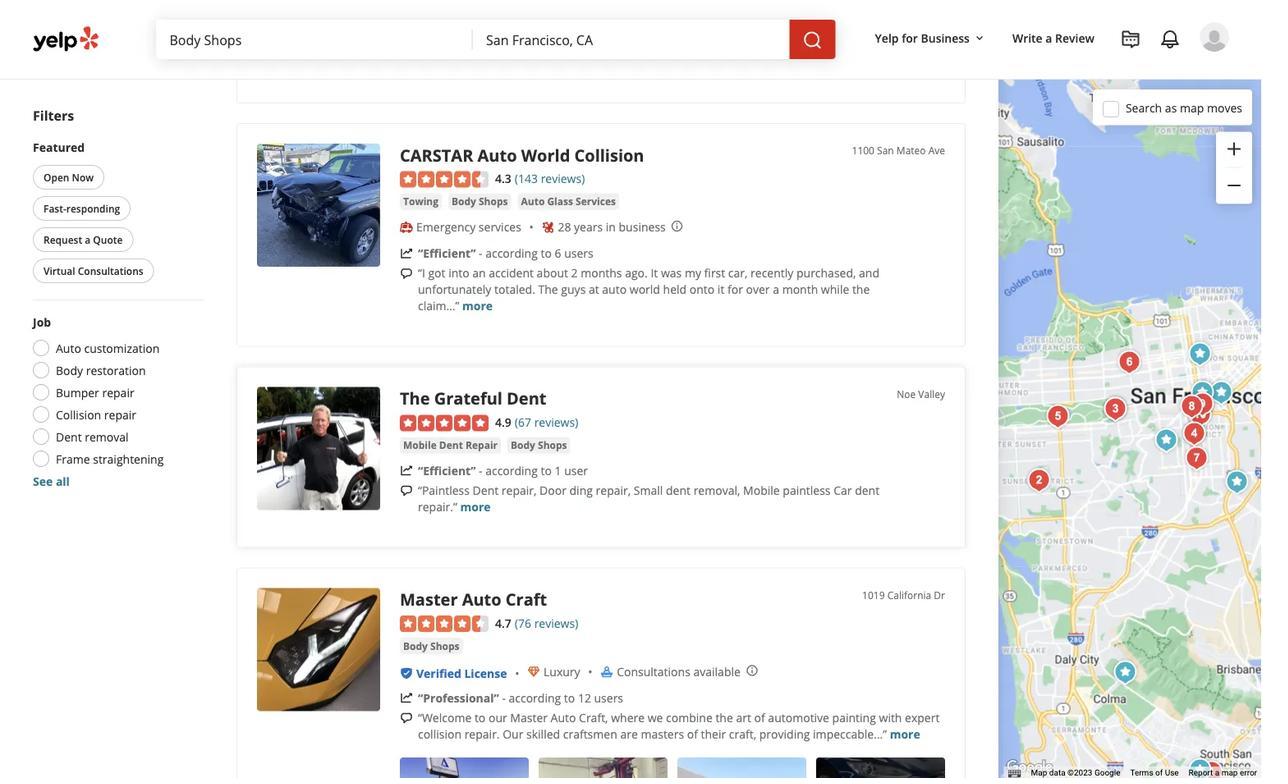 Task type: vqa. For each thing, say whether or not it's contained in the screenshot.
2nd 24 chevron down v2 icon from the left
no



Task type: locate. For each thing, give the bounding box(es) containing it.
will's auto body shop image
[[1113, 346, 1146, 379]]

more link down unfortunately
[[462, 298, 493, 314]]

more down "paintless
[[460, 499, 491, 515]]

more down with at bottom
[[890, 726, 920, 742]]

body shops button up emergency services
[[448, 193, 511, 210]]

0 horizontal spatial master
[[400, 588, 458, 611]]

impeccable…"
[[813, 726, 887, 742]]

user
[[564, 463, 588, 479]]

"efficient" up got
[[418, 246, 476, 261]]

ago.
[[625, 265, 648, 281]]

carstar sunset auto reconstruction image
[[1042, 400, 1074, 433]]

"welcome to our master auto craft, where we combine the art of automotive painting with expert collision repair. our skilled craftsmen are masters of their craft, providing impeccable…"
[[418, 710, 940, 742]]

a left quote
[[85, 233, 91, 246]]

repair, right ding
[[596, 483, 631, 498]]

a right report
[[1215, 768, 1220, 778]]

mobile dent repair button
[[400, 437, 501, 453]]

map for moves
[[1180, 100, 1204, 116]]

terms of use link
[[1130, 768, 1179, 778]]

2 vertical spatial reviews)
[[534, 615, 578, 631]]

0 vertical spatial body shops link
[[448, 193, 511, 210]]

repair
[[466, 438, 498, 452]]

- for master
[[502, 690, 506, 706]]

featured group
[[30, 139, 204, 287]]

search image
[[803, 30, 822, 50]]

2 vertical spatial body shops button
[[400, 638, 463, 654]]

12
[[578, 690, 591, 706]]

shops down 4.7 star rating image
[[430, 639, 459, 653]]

1 vertical spatial 16 trending v2 image
[[400, 464, 413, 478]]

valley
[[918, 387, 945, 401]]

body shops button down (67 reviews)
[[507, 437, 570, 453]]

the grateful dent
[[400, 387, 546, 410]]

request a quote
[[44, 233, 123, 246]]

1 vertical spatial users
[[594, 690, 623, 706]]

stan carlsen body shop image
[[1099, 393, 1132, 426], [1099, 393, 1132, 426]]

body shops down (67 reviews)
[[511, 438, 567, 452]]

1 horizontal spatial the
[[538, 282, 558, 297]]

body up emergency services
[[452, 195, 476, 208]]

collision inside option group
[[56, 407, 101, 422]]

1 horizontal spatial consultations
[[617, 664, 690, 679]]

(67 reviews)
[[515, 414, 578, 430]]

to for 6
[[541, 246, 552, 261]]

to up repair.
[[475, 710, 486, 725]]

the grateful dent image
[[1150, 424, 1183, 457]]

1 horizontal spatial of
[[754, 710, 765, 725]]

1 vertical spatial body shops button
[[507, 437, 570, 453]]

1019 california dr
[[862, 588, 945, 602]]

1 vertical spatial more
[[460, 499, 491, 515]]

accident
[[489, 265, 534, 281]]

1 vertical spatial consultations
[[617, 664, 690, 679]]

auto
[[478, 144, 517, 166], [521, 195, 545, 208], [56, 340, 81, 356], [462, 588, 501, 611], [551, 710, 576, 725]]

reviews) up glass
[[541, 171, 585, 186]]

1 horizontal spatial mobile
[[743, 483, 780, 498]]

according down 16 luxury v2 icon
[[509, 690, 561, 706]]

2 horizontal spatial shops
[[538, 438, 567, 452]]

2 vertical spatial body shops
[[403, 639, 459, 653]]

0 horizontal spatial consultations
[[78, 264, 143, 278]]

years
[[574, 219, 603, 235]]

0 vertical spatial collision
[[574, 144, 644, 166]]

the down about on the left top
[[538, 282, 558, 297]]

-
[[479, 246, 482, 261], [479, 463, 482, 479], [502, 690, 506, 706]]

dent down 4.9 star rating image
[[439, 438, 463, 452]]

body shops link down (67 reviews)
[[507, 437, 570, 453]]

1 vertical spatial for
[[728, 282, 743, 297]]

the grateful dent image
[[257, 387, 380, 510]]

2 16 speech v2 image from the top
[[400, 485, 413, 498]]

16 speech v2 image left the "i
[[400, 267, 413, 280]]

0 horizontal spatial the
[[716, 710, 733, 725]]

consultations down quote
[[78, 264, 143, 278]]

4.3 link
[[495, 169, 511, 187]]

ksh automotive image
[[1184, 338, 1217, 371]]

for right yelp
[[902, 30, 918, 46]]

2 vertical spatial more
[[890, 726, 920, 742]]

body shops link up emergency services
[[448, 193, 511, 210]]

master auto craft
[[400, 588, 547, 611]]

pacific collision care image
[[1180, 442, 1213, 475]]

combine
[[666, 710, 713, 725]]

claim…"
[[418, 298, 459, 314]]

0 horizontal spatial shops
[[430, 639, 459, 653]]

map right as
[[1180, 100, 1204, 116]]

0 vertical spatial of
[[754, 710, 765, 725]]

totaled.
[[494, 282, 535, 297]]

see
[[33, 473, 53, 489]]

0 vertical spatial users
[[564, 246, 593, 261]]

towing button
[[400, 193, 442, 210]]

collision
[[418, 726, 461, 742]]

master up 4.7 star rating image
[[400, 588, 458, 611]]

report
[[1189, 768, 1213, 778]]

craftsmen
[[563, 726, 617, 742]]

dent
[[666, 483, 691, 498], [855, 483, 880, 498]]

(67
[[515, 414, 531, 430]]

of down the combine on the right
[[687, 726, 698, 742]]

1 "efficient" from the top
[[418, 246, 476, 261]]

- up our
[[502, 690, 506, 706]]

1 horizontal spatial the
[[852, 282, 870, 297]]

fast-
[[44, 202, 66, 215]]

customization
[[84, 340, 160, 356]]

keyboard shortcuts image
[[1008, 770, 1021, 778]]

reviews) for craft
[[534, 615, 578, 631]]

consumer auto body repair image
[[1178, 418, 1211, 450], [1178, 418, 1211, 450]]

more link down "paintless
[[460, 499, 491, 515]]

1 16 speech v2 image from the top
[[400, 267, 413, 280]]

1 vertical spatial master
[[510, 710, 548, 725]]

frame straightening
[[56, 451, 164, 467]]

4.3 star rating image
[[400, 171, 489, 188]]

1 vertical spatial collision
[[56, 407, 101, 422]]

craft,
[[729, 726, 756, 742]]

the down the and
[[852, 282, 870, 297]]

1 horizontal spatial map
[[1222, 768, 1238, 778]]

to for 12
[[564, 690, 575, 706]]

body shops up emergency services
[[452, 195, 508, 208]]

2 vertical spatial -
[[502, 690, 506, 706]]

2 16 trending v2 image from the top
[[400, 464, 413, 478]]

users for world
[[564, 246, 593, 261]]

according up accident
[[485, 246, 538, 261]]

see all
[[33, 473, 70, 489]]

None field
[[170, 30, 460, 48], [486, 30, 776, 48]]

a
[[1046, 30, 1052, 46], [85, 233, 91, 246], [773, 282, 779, 297], [1215, 768, 1220, 778]]

16 trending v2 image for "efficient" - according to 1 user
[[400, 464, 413, 478]]

consultations
[[78, 264, 143, 278], [617, 664, 690, 679]]

more for dent
[[460, 499, 491, 515]]

0 vertical spatial body shops
[[452, 195, 508, 208]]

reviews) for world
[[541, 171, 585, 186]]

- for carstar
[[479, 246, 482, 261]]

we
[[648, 710, 663, 725]]

1 vertical spatial "efficient"
[[418, 463, 476, 479]]

0 vertical spatial body shops button
[[448, 193, 511, 210]]

the
[[852, 282, 870, 297], [716, 710, 733, 725]]

1 vertical spatial the
[[400, 387, 430, 410]]

1 vertical spatial shops
[[538, 438, 567, 452]]

more down unfortunately
[[462, 298, 493, 314]]

the left art
[[716, 710, 733, 725]]

2 horizontal spatial of
[[1155, 768, 1163, 778]]

body shops link down 4.7 star rating image
[[400, 638, 463, 654]]

according for world
[[485, 246, 538, 261]]

repair
[[102, 385, 134, 400], [104, 407, 136, 422]]

group
[[1216, 132, 1252, 204]]

to left 12 on the bottom left of page
[[564, 690, 575, 706]]

"efficient" up "paintless
[[418, 463, 476, 479]]

1 horizontal spatial repair,
[[596, 483, 631, 498]]

projects image
[[1121, 30, 1141, 49]]

2 "efficient" from the top
[[418, 463, 476, 479]]

16 trending v2 image down 16 emergency services v2 image
[[400, 247, 413, 260]]

emerald city auto body image
[[1221, 466, 1253, 499]]

0 horizontal spatial collision
[[56, 407, 101, 422]]

1 vertical spatial -
[[479, 463, 482, 479]]

0 vertical spatial 16 trending v2 image
[[400, 247, 413, 260]]

collision up services
[[574, 144, 644, 166]]

0 vertical spatial map
[[1180, 100, 1204, 116]]

repair,
[[502, 483, 537, 498], [596, 483, 631, 498]]

0 vertical spatial reviews)
[[541, 171, 585, 186]]

shops down 4.3
[[479, 195, 508, 208]]

greg r. image
[[1200, 22, 1229, 52]]

more link
[[462, 298, 493, 314], [460, 499, 491, 515], [890, 726, 920, 742]]

mobile down 4.9 star rating image
[[403, 438, 437, 452]]

review
[[1055, 30, 1095, 46]]

repair for collision repair
[[104, 407, 136, 422]]

Near text field
[[486, 30, 776, 48]]

0 vertical spatial the
[[852, 282, 870, 297]]

none field near
[[486, 30, 776, 48]]

1 repair, from the left
[[502, 483, 537, 498]]

1 vertical spatial body shops
[[511, 438, 567, 452]]

1 vertical spatial body shops link
[[507, 437, 570, 453]]

1 vertical spatial reviews)
[[534, 414, 578, 430]]

body shops link
[[448, 193, 511, 210], [507, 437, 570, 453], [400, 638, 463, 654]]

auto inside "welcome to our master auto craft, where we combine the art of automotive painting with expert collision repair. our skilled craftsmen are masters of their craft, providing impeccable…"
[[551, 710, 576, 725]]

repair for bumper repair
[[102, 385, 134, 400]]

0 horizontal spatial repair,
[[502, 483, 537, 498]]

users for craft
[[594, 690, 623, 706]]

0 horizontal spatial for
[[728, 282, 743, 297]]

to left 6
[[541, 246, 552, 261]]

network collision image
[[1109, 657, 1142, 689]]

2 none field from the left
[[486, 30, 776, 48]]

16 speech v2 image left "paintless
[[400, 485, 413, 498]]

for right it
[[728, 282, 743, 297]]

16 consultations available v2 image
[[600, 665, 614, 678]]

- up an
[[479, 246, 482, 261]]

0 horizontal spatial none field
[[170, 30, 460, 48]]

repair down restoration
[[102, 385, 134, 400]]

0 horizontal spatial dent
[[666, 483, 691, 498]]

0 vertical spatial 16 speech v2 image
[[400, 267, 413, 280]]

collision down 'bumper'
[[56, 407, 101, 422]]

16 luxury v2 image
[[527, 665, 540, 678]]

auto up skilled
[[551, 710, 576, 725]]

towing link
[[400, 193, 442, 210]]

0 vertical spatial according
[[485, 246, 538, 261]]

reviews) right (76
[[534, 615, 578, 631]]

0 vertical spatial more
[[462, 298, 493, 314]]

in
[[606, 219, 616, 235]]

0 vertical spatial for
[[902, 30, 918, 46]]

zoom in image
[[1224, 139, 1244, 159]]

body shops for auto
[[452, 195, 508, 208]]

0 vertical spatial the
[[538, 282, 558, 297]]

the inside "i got into an accident about 2 months ago. it was my first car, recently purchased, and unfortunately totaled. the guys at auto world held onto it for over a month while the claim…"
[[538, 282, 558, 297]]

body shops button for auto
[[448, 193, 511, 210]]

16 speech v2 image
[[400, 267, 413, 280], [400, 485, 413, 498]]

body for auto body shops link
[[452, 195, 476, 208]]

1 vertical spatial the
[[716, 710, 733, 725]]

more link for dent
[[460, 499, 491, 515]]

0 horizontal spatial users
[[564, 246, 593, 261]]

1 horizontal spatial none field
[[486, 30, 776, 48]]

2 vertical spatial more link
[[890, 726, 920, 742]]

shops for dent
[[538, 438, 567, 452]]

body up 'bumper'
[[56, 363, 83, 378]]

2 vertical spatial body shops link
[[400, 638, 463, 654]]

0 vertical spatial -
[[479, 246, 482, 261]]

their
[[701, 726, 726, 742]]

craft,
[[579, 710, 608, 725]]

bumper repair
[[56, 385, 134, 400]]

2 vertical spatial according
[[509, 690, 561, 706]]

1019
[[862, 588, 885, 602]]

to left 1
[[541, 463, 552, 479]]

0 horizontal spatial mobile
[[403, 438, 437, 452]]

craft
[[506, 588, 547, 611]]

1 vertical spatial map
[[1222, 768, 1238, 778]]

a inside button
[[85, 233, 91, 246]]

soma collision repair image
[[1189, 378, 1222, 411]]

our
[[489, 710, 507, 725]]

of left use
[[1155, 768, 1163, 778]]

- down the repair
[[479, 463, 482, 479]]

1 horizontal spatial shops
[[479, 195, 508, 208]]

0 vertical spatial mobile
[[403, 438, 437, 452]]

noe valley
[[897, 387, 945, 401]]

parkside paint & body shop image
[[1023, 464, 1056, 497]]

16 trending v2 image for "efficient" - according to 6 users
[[400, 247, 413, 260]]

1 vertical spatial 16 speech v2 image
[[400, 485, 413, 498]]

0 vertical spatial shops
[[479, 195, 508, 208]]

reviews) for dent
[[534, 414, 578, 430]]

body shops button down 4.7 star rating image
[[400, 638, 463, 654]]

frame
[[56, 451, 90, 467]]

mobile right removal, at the bottom right of the page
[[743, 483, 780, 498]]

1 none field from the left
[[170, 30, 460, 48]]

where
[[611, 710, 645, 725]]

None search field
[[156, 20, 839, 59]]

according down the repair
[[485, 463, 538, 479]]

0 horizontal spatial of
[[687, 726, 698, 742]]

1 vertical spatial repair
[[104, 407, 136, 422]]

1 16 trending v2 image from the top
[[400, 247, 413, 260]]

san
[[877, 144, 894, 157]]

(76 reviews)
[[515, 615, 578, 631]]

Find text field
[[170, 30, 460, 48]]

1 horizontal spatial dent
[[855, 483, 880, 498]]

1 dent from the left
[[666, 483, 691, 498]]

shops for world
[[479, 195, 508, 208]]

google image
[[1003, 757, 1057, 778]]

16 verified v2 image
[[400, 667, 413, 680]]

1 vertical spatial more link
[[460, 499, 491, 515]]

search
[[1126, 100, 1162, 116]]

yelp for business
[[875, 30, 970, 46]]

dent down "efficient" - according to 1 user
[[473, 483, 499, 498]]

the inside "welcome to our master auto craft, where we combine the art of automotive painting with expert collision repair. our skilled craftsmen are masters of their craft, providing impeccable…"
[[716, 710, 733, 725]]

1 horizontal spatial users
[[594, 690, 623, 706]]

body down (67
[[511, 438, 535, 452]]

"professional" - according to 12 users
[[418, 690, 623, 706]]

body shops
[[452, 195, 508, 208], [511, 438, 567, 452], [403, 639, 459, 653]]

info icon image
[[671, 220, 684, 233], [671, 220, 684, 233], [746, 664, 759, 677], [746, 664, 759, 677]]

it
[[651, 265, 658, 281]]

a down the recently
[[773, 282, 779, 297]]

small
[[634, 483, 663, 498]]

0 horizontal spatial map
[[1180, 100, 1204, 116]]

as
[[1165, 100, 1177, 116]]

1 horizontal spatial for
[[902, 30, 918, 46]]

16 trending v2 image down mobile dent repair link
[[400, 464, 413, 478]]

verified license button
[[416, 665, 507, 681]]

0 vertical spatial consultations
[[78, 264, 143, 278]]

body up 16 verified v2 icon
[[403, 639, 428, 653]]

users up 2
[[564, 246, 593, 261]]

repair, down "efficient" - according to 1 user
[[502, 483, 537, 498]]

shops
[[479, 195, 508, 208], [538, 438, 567, 452], [430, 639, 459, 653]]

and
[[859, 265, 879, 281]]

a inside 'element'
[[1046, 30, 1052, 46]]

map left error
[[1222, 768, 1238, 778]]

of right art
[[754, 710, 765, 725]]

collision
[[574, 144, 644, 166], [56, 407, 101, 422]]

a for write
[[1046, 30, 1052, 46]]

auto inside button
[[521, 195, 545, 208]]

services
[[576, 195, 616, 208]]

master down the "professional" - according to 12 users
[[510, 710, 548, 725]]

(143 reviews)
[[515, 171, 585, 186]]

dent right small at the bottom right of page
[[666, 483, 691, 498]]

dent right car at the bottom right of page
[[855, 483, 880, 498]]

0 vertical spatial repair
[[102, 385, 134, 400]]

master auto craft image
[[257, 588, 380, 711]]

(76 reviews) link
[[515, 614, 578, 631]]

verified license
[[416, 665, 507, 681]]

consultations up we
[[617, 664, 690, 679]]

16 emergency services v2 image
[[400, 221, 413, 234]]

16 trending v2 image
[[400, 247, 413, 260], [400, 464, 413, 478]]

repair up removal
[[104, 407, 136, 422]]

the up 4.9 star rating image
[[400, 387, 430, 410]]

auto down (143 at top
[[521, 195, 545, 208]]

auto
[[602, 282, 627, 297]]

domport auto body image
[[1184, 399, 1217, 432]]

reviews)
[[541, 171, 585, 186], [534, 414, 578, 430], [534, 615, 578, 631]]

users right 12 on the bottom left of page
[[594, 690, 623, 706]]

1 horizontal spatial master
[[510, 710, 548, 725]]

2 dent from the left
[[855, 483, 880, 498]]

consultations available
[[617, 664, 741, 679]]

0 vertical spatial "efficient"
[[418, 246, 476, 261]]

dent up (67
[[507, 387, 546, 410]]

auto up 4.3 link
[[478, 144, 517, 166]]

users
[[564, 246, 593, 261], [594, 690, 623, 706]]

1 vertical spatial mobile
[[743, 483, 780, 498]]

license
[[464, 665, 507, 681]]

see all button
[[33, 473, 70, 489]]

shops down (67 reviews)
[[538, 438, 567, 452]]

option group
[[28, 314, 204, 489]]

recently
[[751, 265, 793, 281]]

a right write
[[1046, 30, 1052, 46]]

"efficient" for - according to 1 user
[[418, 463, 476, 479]]

more link down with at bottom
[[890, 726, 920, 742]]

body shops link for grateful
[[507, 437, 570, 453]]

body shops down 4.7 star rating image
[[403, 639, 459, 653]]

reviews) right (67
[[534, 414, 578, 430]]

for inside button
[[902, 30, 918, 46]]

0 vertical spatial more link
[[462, 298, 493, 314]]

emergency
[[416, 219, 476, 235]]



Task type: describe. For each thing, give the bounding box(es) containing it.
1 vertical spatial according
[[485, 463, 538, 479]]

body shops for grateful
[[511, 438, 567, 452]]

glass
[[547, 195, 573, 208]]

2 repair, from the left
[[596, 483, 631, 498]]

0 vertical spatial master
[[400, 588, 458, 611]]

search as map moves
[[1126, 100, 1242, 116]]

month
[[782, 282, 818, 297]]

auto up body restoration
[[56, 340, 81, 356]]

over
[[746, 282, 770, 297]]

auto up 4.7 link
[[462, 588, 501, 611]]

16 speech v2 image for the grateful dent
[[400, 485, 413, 498]]

a inside "i got into an accident about 2 months ago. it was my first car, recently purchased, and unfortunately totaled. the guys at auto world held onto it for over a month while the claim…"
[[773, 282, 779, 297]]

request
[[44, 233, 82, 246]]

about
[[537, 265, 568, 281]]

16 trending v2 image
[[400, 692, 413, 705]]

removal,
[[694, 483, 740, 498]]

(143 reviews) link
[[515, 169, 585, 187]]

(76
[[515, 615, 531, 631]]

carstar auto world collision
[[400, 144, 644, 166]]

open
[[44, 170, 69, 184]]

virtual consultations
[[44, 264, 143, 278]]

to inside "welcome to our master auto craft, where we combine the art of automotive painting with expert collision repair. our skilled craftsmen are masters of their craft, providing impeccable…"
[[475, 710, 486, 725]]

months
[[581, 265, 622, 281]]

4.7 star rating image
[[400, 616, 489, 632]]

jp auto body shop image
[[1195, 757, 1228, 778]]

door
[[540, 483, 567, 498]]

consultations inside button
[[78, 264, 143, 278]]

according for craft
[[509, 690, 561, 706]]

request a quote button
[[33, 227, 133, 252]]

grateful
[[434, 387, 502, 410]]

auto customization
[[56, 340, 160, 356]]

ding
[[569, 483, 593, 498]]

zoom out image
[[1224, 176, 1244, 195]]

2 vertical spatial of
[[1155, 768, 1163, 778]]

avenue body shop image
[[1186, 388, 1219, 421]]

carstar auto world collision image
[[257, 144, 380, 267]]

more link for world
[[462, 298, 493, 314]]

dent up frame at the bottom left of page
[[56, 429, 82, 445]]

my
[[685, 265, 701, 281]]

4.3
[[495, 171, 511, 186]]

"i got into an accident about 2 months ago. it was my first car, recently purchased, and unfortunately totaled. the guys at auto world held onto it for over a month while the claim…"
[[418, 265, 879, 314]]

more link for craft
[[890, 726, 920, 742]]

for inside "i got into an accident about 2 months ago. it was my first car, recently purchased, and unfortunately totaled. the guys at auto world held onto it for over a month while the claim…"
[[728, 282, 743, 297]]

with
[[879, 710, 902, 725]]

virtual
[[44, 264, 75, 278]]

none field find
[[170, 30, 460, 48]]

dent inside button
[[439, 438, 463, 452]]

business
[[619, 219, 666, 235]]

dent removal
[[56, 429, 129, 445]]

2 vertical spatial shops
[[430, 639, 459, 653]]

"efficient" for - according to 6 users
[[418, 246, 476, 261]]

body shops link for auto
[[448, 193, 511, 210]]

(67 reviews) link
[[515, 413, 578, 430]]

4.9 star rating image
[[400, 415, 489, 431]]

into
[[448, 265, 469, 281]]

mobile dent repair link
[[400, 437, 501, 453]]

more for world
[[462, 298, 493, 314]]

the inside "i got into an accident about 2 months ago. it was my first car, recently purchased, and unfortunately totaled. the guys at auto world held onto it for over a month while the claim…"
[[852, 282, 870, 297]]

are
[[620, 726, 638, 742]]

body shops button for grateful
[[507, 437, 570, 453]]

avenue body shop image
[[1186, 388, 1219, 421]]

yelp
[[875, 30, 899, 46]]

28 years in business
[[558, 219, 666, 235]]

first
[[704, 265, 725, 281]]

write a review link
[[1006, 23, 1101, 53]]

mobile inside "paintless dent repair, door ding repair, small dent removal, mobile paintless car dent repair."
[[743, 483, 780, 498]]

16 speech v2 image
[[400, 712, 413, 725]]

16 chevron down v2 image
[[973, 32, 986, 45]]

user actions element
[[862, 21, 1252, 122]]

masters
[[641, 726, 684, 742]]

noe
[[897, 387, 916, 401]]

the grateful dent link
[[400, 387, 546, 410]]

body inside option group
[[56, 363, 83, 378]]

unfortunately
[[418, 282, 491, 297]]

moves
[[1207, 100, 1242, 116]]

carstar auto world collision link
[[400, 144, 644, 166]]

a for report
[[1215, 768, 1220, 778]]

body for body shops link to the bottom
[[403, 639, 428, 653]]

map data ©2023 google
[[1031, 768, 1120, 778]]

all
[[56, 473, 70, 489]]

option group containing job
[[28, 314, 204, 489]]

to for 1
[[541, 463, 552, 479]]

paintless
[[783, 483, 831, 498]]

mobile inside button
[[403, 438, 437, 452]]

more for craft
[[890, 726, 920, 742]]

mateo
[[897, 144, 926, 157]]

body for body shops link for grateful
[[511, 438, 535, 452]]

european collision center image
[[1186, 376, 1219, 409]]

west wind automotive image
[[1175, 390, 1208, 423]]

ld auto body & paint image
[[1184, 754, 1217, 778]]

ave
[[928, 144, 945, 157]]

map region
[[959, 0, 1262, 778]]

painting
[[832, 710, 876, 725]]

4.9 link
[[495, 413, 511, 430]]

verified
[[416, 665, 461, 681]]

repair.
[[464, 726, 500, 742]]

collision repair
[[56, 407, 136, 422]]

a for request
[[85, 233, 91, 246]]

guys
[[561, 282, 586, 297]]

mobile dent repair
[[403, 438, 498, 452]]

services
[[479, 219, 521, 235]]

map for error
[[1222, 768, 1238, 778]]

(143
[[515, 171, 538, 186]]

28
[[558, 219, 571, 235]]

emergency services
[[416, 219, 521, 235]]

was
[[661, 265, 682, 281]]

art
[[736, 710, 751, 725]]

4.7
[[495, 615, 511, 631]]

featured
[[33, 139, 85, 155]]

16 years in business v2 image
[[541, 221, 555, 234]]

use
[[1165, 768, 1179, 778]]

16 speech v2 image for carstar auto world collision
[[400, 267, 413, 280]]

open now
[[44, 170, 94, 184]]

dent inside "paintless dent repair, door ding repair, small dent removal, mobile paintless car dent repair."
[[473, 483, 499, 498]]

world
[[630, 282, 660, 297]]

auto glass services
[[521, 195, 616, 208]]

master inside "welcome to our master auto craft, where we combine the art of automotive painting with expert collision repair. our skilled craftsmen are masters of their craft, providing impeccable…"
[[510, 710, 548, 725]]

1
[[555, 463, 561, 479]]

responding
[[66, 202, 120, 215]]

international sport motors image
[[1205, 376, 1238, 409]]

notifications image
[[1160, 30, 1180, 49]]

towing
[[403, 195, 438, 208]]

world
[[521, 144, 570, 166]]

2
[[571, 265, 578, 281]]

"paintless
[[418, 483, 470, 498]]

open now button
[[33, 165, 104, 190]]

0 horizontal spatial the
[[400, 387, 430, 410]]

providing
[[759, 726, 810, 742]]

write
[[1012, 30, 1043, 46]]

1 horizontal spatial collision
[[574, 144, 644, 166]]

1100 san mateo ave
[[852, 144, 945, 157]]

job
[[33, 314, 51, 330]]

body restoration
[[56, 363, 146, 378]]

master auto craft link
[[400, 588, 547, 611]]

1 vertical spatial of
[[687, 726, 698, 742]]

filters
[[33, 107, 74, 124]]



